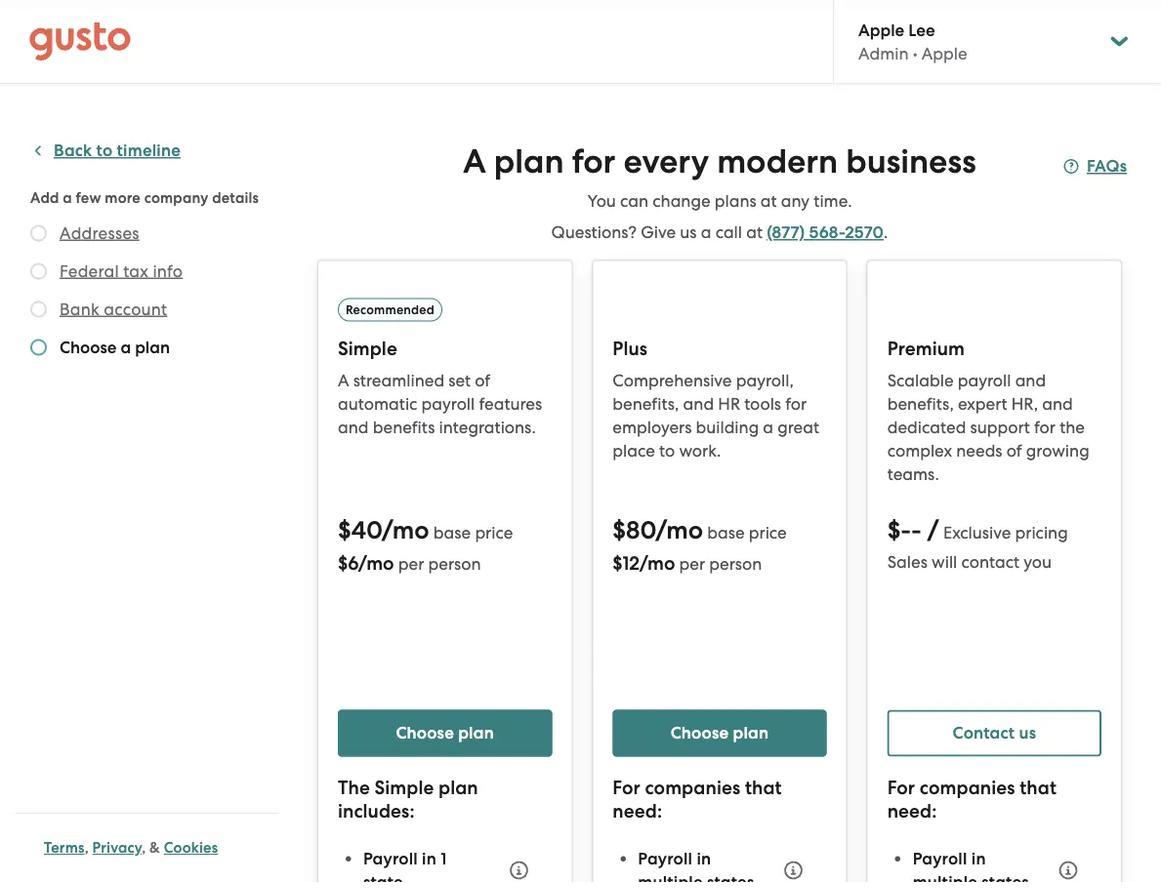 Task type: locate. For each thing, give the bounding box(es) containing it.
0 vertical spatial check image
[[30, 225, 47, 242]]

0 vertical spatial apple
[[858, 20, 904, 40]]

0 horizontal spatial us
[[680, 223, 697, 242]]

simple inside the simple plan includes:
[[375, 777, 434, 800]]

per right 6
[[398, 554, 424, 574]]

1 payroll in multiple states from the left
[[638, 849, 754, 883]]

and inside a streamlined set of automatic payroll features and benefits integrations.
[[338, 417, 369, 437]]

0 horizontal spatial to
[[96, 141, 113, 161]]

0 vertical spatial to
[[96, 141, 113, 161]]

choose plan for 80
[[671, 724, 769, 744]]

1 vertical spatial check image
[[30, 301, 47, 318]]

2 benefits, from the left
[[887, 394, 954, 414]]

person for 40
[[428, 554, 481, 574]]

premium
[[887, 338, 965, 360]]

2 horizontal spatial payroll
[[913, 849, 967, 869]]

benefits, down scalable
[[887, 394, 954, 414]]

2 for companies that need: from the left
[[887, 777, 1057, 823]]

apple
[[858, 20, 904, 40], [922, 44, 967, 63]]

1 horizontal spatial of
[[1007, 441, 1022, 460]]

1 companies from the left
[[645, 777, 740, 800]]

choose
[[60, 337, 117, 357], [396, 724, 454, 744], [671, 724, 729, 744]]

1 price from the left
[[475, 523, 513, 542]]

of
[[475, 371, 490, 390], [1007, 441, 1022, 460]]

multiple
[[638, 873, 703, 883], [913, 873, 978, 883]]

tax
[[123, 261, 148, 281]]

questions?
[[551, 223, 637, 242]]

1 horizontal spatial for
[[785, 394, 807, 414]]

to right back
[[96, 141, 113, 161]]

per
[[398, 554, 424, 574], [679, 554, 705, 574]]

at inside a plan for every modern business you can change plans at any time.
[[761, 191, 777, 211]]

•
[[913, 44, 918, 63]]

$
[[338, 516, 351, 545], [613, 516, 626, 545], [338, 552, 348, 575], [613, 552, 623, 575]]

0 horizontal spatial in
[[422, 849, 437, 869]]

integrations.
[[439, 417, 536, 437]]

for up the 'you' on the right
[[572, 142, 616, 182]]

home image
[[29, 22, 131, 61]]

, left &
[[142, 840, 146, 857]]

3 payroll from the left
[[913, 849, 967, 869]]

person
[[428, 554, 481, 574], [709, 554, 762, 574]]

1 horizontal spatial price
[[749, 523, 787, 542]]

0 horizontal spatial base
[[433, 523, 471, 542]]

1 states from the left
[[707, 873, 754, 883]]

0 horizontal spatial benefits,
[[613, 394, 679, 414]]

us right give
[[680, 223, 697, 242]]

benefits, up employers
[[613, 394, 679, 414]]

contact
[[953, 724, 1015, 744]]

0 horizontal spatial payroll in multiple states
[[638, 849, 754, 883]]

1 vertical spatial of
[[1007, 441, 1022, 460]]

1 horizontal spatial benefits,
[[887, 394, 954, 414]]

the
[[338, 777, 370, 800]]

payroll
[[363, 849, 418, 869], [638, 849, 693, 869], [913, 849, 967, 869]]

3 in from the left
[[971, 849, 986, 869]]

1 person from the left
[[428, 554, 481, 574]]

a inside a streamlined set of automatic payroll features and benefits integrations.
[[338, 371, 349, 390]]

2 for from the left
[[887, 777, 915, 800]]

simple up includes:
[[375, 777, 434, 800]]

1 benefits, from the left
[[613, 394, 679, 414]]

$-
[[887, 516, 911, 545]]

0 horizontal spatial multiple
[[638, 873, 703, 883]]

1 horizontal spatial need:
[[887, 801, 937, 823]]

1 horizontal spatial us
[[1019, 724, 1036, 744]]

a for plan
[[463, 142, 486, 182]]

person inside $ 40 /mo base price $ 6 /mo per person
[[428, 554, 481, 574]]

2 vertical spatial check image
[[30, 339, 47, 356]]

choose plan button for 40
[[338, 710, 552, 757]]

pricing
[[1015, 523, 1068, 542]]

1 vertical spatial simple
[[375, 777, 434, 800]]

in inside payroll in 1 state
[[422, 849, 437, 869]]

2 payroll from the left
[[638, 849, 693, 869]]

1 horizontal spatial per
[[679, 554, 705, 574]]

1 choose plan from the left
[[396, 724, 494, 744]]

person for 80
[[709, 554, 762, 574]]

1 horizontal spatial to
[[659, 441, 675, 460]]

every
[[624, 142, 709, 182]]

1 multiple from the left
[[638, 873, 703, 883]]

base for 80
[[707, 523, 745, 542]]

1 base from the left
[[433, 523, 471, 542]]

1 choose plan button from the left
[[338, 710, 552, 757]]

1 horizontal spatial choose
[[396, 724, 454, 744]]

change
[[653, 191, 711, 211]]

1 payroll from the left
[[363, 849, 418, 869]]

that for /mo
[[745, 777, 782, 800]]

1 horizontal spatial ,
[[142, 840, 146, 857]]

a inside list
[[121, 337, 131, 357]]

apple right •
[[922, 44, 967, 63]]

0 horizontal spatial person
[[428, 554, 481, 574]]

you
[[587, 191, 616, 211]]

apple up admin
[[858, 20, 904, 40]]

terms , privacy , & cookies
[[44, 840, 218, 857]]

per inside $ 40 /mo base price $ 6 /mo per person
[[398, 554, 424, 574]]

2 horizontal spatial for
[[1034, 417, 1056, 437]]

2 need: from the left
[[887, 801, 937, 823]]

0 horizontal spatial choose
[[60, 337, 117, 357]]

check image
[[30, 225, 47, 242], [30, 301, 47, 318], [30, 339, 47, 356]]

us right contact
[[1019, 724, 1036, 744]]

business
[[846, 142, 976, 182]]

bank account button
[[60, 297, 167, 321]]

0 horizontal spatial that
[[745, 777, 782, 800]]

contact
[[961, 552, 1020, 572]]

0 vertical spatial for
[[572, 142, 616, 182]]

a inside a plan for every modern business you can change plans at any time.
[[463, 142, 486, 182]]

need:
[[613, 801, 662, 823], [887, 801, 937, 823]]

plan
[[494, 142, 564, 182], [135, 337, 170, 357], [458, 724, 494, 744], [733, 724, 769, 744], [439, 777, 478, 800]]

$ 40 /mo base price $ 6 /mo per person
[[338, 516, 513, 575]]

0 horizontal spatial choose plan button
[[338, 710, 552, 757]]

a
[[63, 189, 72, 207], [701, 223, 711, 242], [121, 337, 131, 357], [763, 417, 774, 437]]

2 that from the left
[[1020, 777, 1057, 800]]

per right the 12
[[679, 554, 705, 574]]

scalable
[[887, 371, 954, 390]]

0 vertical spatial a
[[463, 142, 486, 182]]

plan inside the simple plan includes:
[[439, 777, 478, 800]]

states
[[707, 873, 754, 883], [982, 873, 1029, 883]]

to down employers
[[659, 441, 675, 460]]

2 per from the left
[[679, 554, 705, 574]]

/
[[928, 516, 939, 545]]

of inside a streamlined set of automatic payroll features and benefits integrations.
[[475, 371, 490, 390]]

1 horizontal spatial payroll
[[638, 849, 693, 869]]

choose plan button for 80
[[613, 710, 827, 757]]

1 horizontal spatial companies
[[920, 777, 1015, 800]]

1 horizontal spatial that
[[1020, 777, 1057, 800]]

payroll
[[958, 371, 1011, 390], [421, 394, 475, 414]]

few
[[76, 189, 101, 207]]

1 for from the left
[[613, 777, 640, 800]]

0 horizontal spatial per
[[398, 554, 424, 574]]

2 price from the left
[[749, 523, 787, 542]]

companies
[[645, 777, 740, 800], [920, 777, 1015, 800]]

per inside $ 80 /mo base price $ 12 /mo per person
[[679, 554, 705, 574]]

price
[[475, 523, 513, 542], [749, 523, 787, 542]]

$ 80 /mo base price $ 12 /mo per person
[[613, 516, 787, 575]]

companies for /mo
[[645, 777, 740, 800]]

1 that from the left
[[745, 777, 782, 800]]

2 states from the left
[[982, 873, 1029, 883]]

2 check image from the top
[[30, 301, 47, 318]]

1 horizontal spatial for companies that need:
[[887, 777, 1057, 823]]

simple up streamlined
[[338, 338, 397, 360]]

2 base from the left
[[707, 523, 745, 542]]

1 vertical spatial for
[[785, 394, 807, 414]]

and up the
[[1042, 394, 1073, 414]]

(877) 568-2570 link
[[767, 223, 884, 243]]

details
[[212, 189, 259, 207]]

80
[[626, 516, 656, 545]]

terms link
[[44, 840, 85, 857]]

1
[[441, 849, 447, 869]]

payroll down set
[[421, 394, 475, 414]]

a left few
[[63, 189, 72, 207]]

0 horizontal spatial for companies that need:
[[613, 777, 782, 823]]

price for 40
[[475, 523, 513, 542]]

1 in from the left
[[422, 849, 437, 869]]

and
[[1015, 371, 1046, 390], [683, 394, 714, 414], [1042, 394, 1073, 414], [338, 417, 369, 437]]

2 payroll in multiple states from the left
[[913, 849, 1029, 883]]

and down "automatic" at the left
[[338, 417, 369, 437]]

1 horizontal spatial choose plan button
[[613, 710, 827, 757]]

to inside comprehensive payroll, benefits, and hr tools for employers building a great place to work.
[[659, 441, 675, 460]]

for
[[572, 142, 616, 182], [785, 394, 807, 414], [1034, 417, 1056, 437]]

1 , from the left
[[85, 840, 89, 857]]

1 check image from the top
[[30, 225, 47, 242]]

1 horizontal spatial person
[[709, 554, 762, 574]]

0 horizontal spatial of
[[475, 371, 490, 390]]

for up growing at the right
[[1034, 417, 1056, 437]]

of inside scalable payroll and benefits, expert hr, and dedicated support for the complex needs of growing teams.
[[1007, 441, 1022, 460]]

base inside $ 40 /mo base price $ 6 /mo per person
[[433, 523, 471, 542]]

at inside questions? give us a call at (877) 568-2570 .
[[746, 223, 763, 242]]

0 vertical spatial payroll
[[958, 371, 1011, 390]]

choose inside list
[[60, 337, 117, 357]]

0 horizontal spatial for
[[613, 777, 640, 800]]

bank account
[[60, 299, 167, 319]]

1 vertical spatial us
[[1019, 724, 1036, 744]]

complex
[[887, 441, 952, 460]]

0 horizontal spatial payroll
[[421, 394, 475, 414]]

a
[[463, 142, 486, 182], [338, 371, 349, 390]]

0 vertical spatial at
[[761, 191, 777, 211]]

choose plan
[[396, 724, 494, 744], [671, 724, 769, 744]]

and left the "hr"
[[683, 394, 714, 414]]

price inside $ 40 /mo base price $ 6 /mo per person
[[475, 523, 513, 542]]

a down tools
[[763, 417, 774, 437]]

1 horizontal spatial multiple
[[913, 873, 978, 883]]

2 in from the left
[[697, 849, 711, 869]]

for up great
[[785, 394, 807, 414]]

1 vertical spatial apple
[[922, 44, 967, 63]]

2 companies from the left
[[920, 777, 1015, 800]]

payroll,
[[736, 371, 794, 390]]

payroll in multiple states for /mo
[[638, 849, 754, 883]]

work.
[[679, 441, 721, 460]]

0 horizontal spatial for
[[572, 142, 616, 182]]

2 horizontal spatial in
[[971, 849, 986, 869]]

0 horizontal spatial payroll
[[363, 849, 418, 869]]

, left privacy link
[[85, 840, 89, 857]]

base right 80
[[707, 523, 745, 542]]

2 multiple from the left
[[913, 873, 978, 883]]

bank
[[60, 299, 100, 319]]

1 vertical spatial to
[[659, 441, 675, 460]]

includes:
[[338, 801, 415, 823]]

1 for companies that need: from the left
[[613, 777, 782, 823]]

a down account
[[121, 337, 131, 357]]

0 horizontal spatial apple
[[858, 20, 904, 40]]

0 horizontal spatial companies
[[645, 777, 740, 800]]

0 horizontal spatial need:
[[613, 801, 662, 823]]

person inside $ 80 /mo base price $ 12 /mo per person
[[709, 554, 762, 574]]

0 horizontal spatial price
[[475, 523, 513, 542]]

1 horizontal spatial for
[[887, 777, 915, 800]]

faqs button
[[1064, 155, 1127, 178]]

1 horizontal spatial choose plan
[[671, 724, 769, 744]]

for companies that need: for /mo
[[613, 777, 782, 823]]

2 choose plan button from the left
[[613, 710, 827, 757]]

at left any
[[761, 191, 777, 211]]

addresses button
[[60, 221, 139, 245]]

simple
[[338, 338, 397, 360], [375, 777, 434, 800]]

a left call
[[701, 223, 711, 242]]

federal tax info button
[[60, 259, 183, 283]]

payroll inside payroll in 1 state
[[363, 849, 418, 869]]

2 choose plan from the left
[[671, 724, 769, 744]]

$-- / exclusive pricing sales will contact you
[[887, 516, 1068, 572]]

at right call
[[746, 223, 763, 242]]

0 horizontal spatial ,
[[85, 840, 89, 857]]

1 vertical spatial at
[[746, 223, 763, 242]]

1 horizontal spatial states
[[982, 873, 1029, 883]]

1 horizontal spatial base
[[707, 523, 745, 542]]

addresses
[[60, 223, 139, 243]]

0 horizontal spatial a
[[338, 371, 349, 390]]

info
[[153, 261, 183, 281]]

state
[[363, 873, 403, 883]]

choose for 40
[[396, 724, 454, 744]]

price inside $ 80 /mo base price $ 12 /mo per person
[[749, 523, 787, 542]]

of down support
[[1007, 441, 1022, 460]]

0 horizontal spatial states
[[707, 873, 754, 883]]

1 vertical spatial a
[[338, 371, 349, 390]]

great
[[778, 417, 819, 437]]

,
[[85, 840, 89, 857], [142, 840, 146, 857]]

1 horizontal spatial a
[[463, 142, 486, 182]]

in
[[422, 849, 437, 869], [697, 849, 711, 869], [971, 849, 986, 869]]

0 horizontal spatial choose plan
[[396, 724, 494, 744]]

0 vertical spatial us
[[680, 223, 697, 242]]

multiple for /mo
[[638, 873, 703, 883]]

12
[[623, 552, 640, 575]]

time.
[[814, 191, 852, 211]]

companies for /
[[920, 777, 1015, 800]]

payroll for 80
[[638, 849, 693, 869]]

support
[[970, 417, 1030, 437]]

1 vertical spatial payroll
[[421, 394, 475, 414]]

recommended
[[346, 302, 435, 317]]

employers
[[613, 417, 692, 437]]

2 vertical spatial for
[[1034, 417, 1056, 437]]

1 per from the left
[[398, 554, 424, 574]]

of right set
[[475, 371, 490, 390]]

payroll up expert
[[958, 371, 1011, 390]]

base right 40
[[433, 523, 471, 542]]

1 horizontal spatial in
[[697, 849, 711, 869]]

568-
[[809, 223, 845, 243]]

privacy link
[[92, 840, 142, 857]]

1 horizontal spatial payroll in multiple states
[[913, 849, 1029, 883]]

2 person from the left
[[709, 554, 762, 574]]

1 need: from the left
[[613, 801, 662, 823]]

0 vertical spatial of
[[475, 371, 490, 390]]

privacy
[[92, 840, 142, 857]]

1 horizontal spatial payroll
[[958, 371, 1011, 390]]

base inside $ 80 /mo base price $ 12 /mo per person
[[707, 523, 745, 542]]

that for /
[[1020, 777, 1057, 800]]

2 horizontal spatial choose
[[671, 724, 729, 744]]



Task type: describe. For each thing, give the bounding box(es) containing it.
a inside comprehensive payroll, benefits, and hr tools for employers building a great place to work.
[[763, 417, 774, 437]]

40
[[351, 516, 382, 545]]

per for 80
[[679, 554, 705, 574]]

expert
[[958, 394, 1007, 414]]

any
[[781, 191, 810, 211]]

for for -
[[887, 777, 915, 800]]

base for 40
[[433, 523, 471, 542]]

check image
[[30, 263, 47, 280]]

1 horizontal spatial apple
[[922, 44, 967, 63]]

needs
[[956, 441, 1003, 460]]

0 vertical spatial simple
[[338, 338, 397, 360]]

federal tax info
[[60, 261, 183, 281]]

multiple for /
[[913, 873, 978, 883]]

will
[[932, 552, 957, 572]]

payroll for 40
[[363, 849, 418, 869]]

contact us button
[[887, 710, 1102, 757]]

give
[[641, 223, 676, 242]]

for inside comprehensive payroll, benefits, and hr tools for employers building a great place to work.
[[785, 394, 807, 414]]

cookies
[[164, 840, 218, 857]]

cookies button
[[164, 837, 218, 860]]

tools
[[744, 394, 781, 414]]

comprehensive
[[613, 371, 732, 390]]

per for 40
[[398, 554, 424, 574]]

-
[[911, 516, 922, 545]]

benefits
[[373, 417, 435, 437]]

payroll inside scalable payroll and benefits, expert hr, and dedicated support for the complex needs of growing teams.
[[958, 371, 1011, 390]]

sales
[[887, 552, 928, 572]]

need: for -
[[887, 801, 937, 823]]

a inside questions? give us a call at (877) 568-2570 .
[[701, 223, 711, 242]]

states for /mo
[[707, 873, 754, 883]]

add
[[30, 189, 59, 207]]

back to timeline button
[[30, 139, 181, 163]]

states for /
[[982, 873, 1029, 883]]

apple lee admin • apple
[[858, 20, 967, 63]]

price for 80
[[749, 523, 787, 542]]

hr,
[[1012, 394, 1038, 414]]

for companies that need: for /
[[887, 777, 1057, 823]]

timeline
[[117, 141, 181, 161]]

for for 80
[[613, 777, 640, 800]]

a plan for every modern business you can change plans at any time.
[[463, 142, 976, 211]]

the
[[1060, 417, 1085, 437]]

place
[[613, 441, 655, 460]]

.
[[884, 223, 888, 242]]

admin
[[858, 44, 909, 63]]

plus
[[613, 338, 648, 360]]

account
[[104, 299, 167, 319]]

back
[[54, 141, 92, 161]]

streamlined
[[353, 371, 445, 390]]

faqs
[[1087, 156, 1127, 176]]

plan inside list
[[135, 337, 170, 357]]

for inside a plan for every modern business you can change plans at any time.
[[572, 142, 616, 182]]

modern
[[717, 142, 838, 182]]

2570
[[845, 223, 884, 243]]

benefits, inside comprehensive payroll, benefits, and hr tools for employers building a great place to work.
[[613, 394, 679, 414]]

payroll inside a streamlined set of automatic payroll features and benefits integrations.
[[421, 394, 475, 414]]

us inside questions? give us a call at (877) 568-2570 .
[[680, 223, 697, 242]]

&
[[149, 840, 160, 857]]

to inside button
[[96, 141, 113, 161]]

for inside scalable payroll and benefits, expert hr, and dedicated support for the complex needs of growing teams.
[[1034, 417, 1056, 437]]

lee
[[909, 20, 935, 40]]

a streamlined set of automatic payroll features and benefits integrations.
[[338, 371, 542, 437]]

and inside comprehensive payroll, benefits, and hr tools for employers building a great place to work.
[[683, 394, 714, 414]]

need: for 80
[[613, 801, 662, 823]]

2 , from the left
[[142, 840, 146, 857]]

choose for 80
[[671, 724, 729, 744]]

automatic
[[338, 394, 417, 414]]

comprehensive payroll, benefits, and hr tools for employers building a great place to work.
[[613, 371, 819, 460]]

in for 40
[[422, 849, 437, 869]]

plans
[[715, 191, 757, 211]]

and up hr, at the top of page
[[1015, 371, 1046, 390]]

add a few more company details
[[30, 189, 259, 207]]

features
[[479, 394, 542, 414]]

choose plan for 40
[[396, 724, 494, 744]]

payroll in multiple states for /
[[913, 849, 1029, 883]]

contact us
[[953, 724, 1036, 744]]

us inside button
[[1019, 724, 1036, 744]]

in for 80
[[697, 849, 711, 869]]

federal
[[60, 261, 119, 281]]

(877)
[[767, 223, 805, 243]]

can
[[620, 191, 649, 211]]

6
[[348, 552, 359, 575]]

check image for bank account
[[30, 301, 47, 318]]

company
[[144, 189, 209, 207]]

growing
[[1026, 441, 1090, 460]]

benefits, inside scalable payroll and benefits, expert hr, and dedicated support for the complex needs of growing teams.
[[887, 394, 954, 414]]

choose a plan
[[60, 337, 170, 357]]

scalable payroll and benefits, expert hr, and dedicated support for the complex needs of growing teams.
[[887, 371, 1090, 484]]

plan inside a plan for every modern business you can change plans at any time.
[[494, 142, 564, 182]]

building
[[696, 417, 759, 437]]

hr
[[718, 394, 740, 414]]

the simple plan includes:
[[338, 777, 478, 823]]

set
[[449, 371, 471, 390]]

questions? give us a call at (877) 568-2570 .
[[551, 223, 888, 243]]

a for streamlined
[[338, 371, 349, 390]]

check image for addresses
[[30, 225, 47, 242]]

choose a plan list
[[30, 221, 271, 363]]

teams.
[[887, 464, 939, 484]]

more
[[105, 189, 141, 207]]

back to timeline
[[54, 141, 181, 161]]

you
[[1024, 552, 1052, 572]]

terms
[[44, 840, 85, 857]]

3 check image from the top
[[30, 339, 47, 356]]

payroll in 1 state
[[363, 849, 447, 883]]

dedicated
[[887, 417, 966, 437]]



Task type: vqa. For each thing, say whether or not it's contained in the screenshot.
at in questions? give us a call at (877) 568-2570 .
yes



